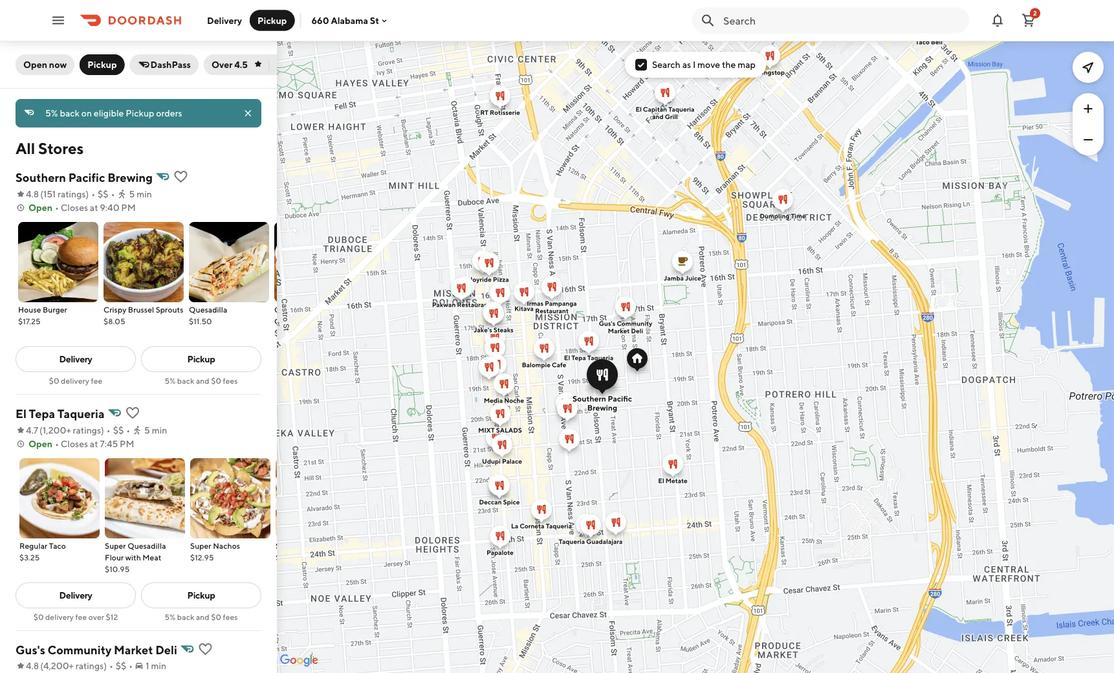 Task type: describe. For each thing, give the bounding box(es) containing it.
4,200+
[[43, 661, 74, 671]]

• $$ for market
[[109, 661, 126, 671]]

delivery for tepa
[[45, 613, 74, 622]]

at for taqueria
[[90, 439, 98, 449]]

$17.25
[[18, 317, 41, 326]]

$0 down $12.95
[[211, 613, 221, 622]]

stores
[[38, 139, 84, 157]]

click to add this store to your saved list image for el tepa taqueria
[[125, 405, 141, 421]]

2 button
[[1017, 7, 1042, 33]]

nachos
[[213, 541, 240, 550]]

over 4.5 button
[[204, 54, 290, 75]]

super nachos $12.95
[[190, 541, 240, 562]]

1,200+
[[43, 425, 71, 436]]

4.5
[[235, 59, 248, 70]]

crispy brussel sprouts image
[[104, 222, 184, 302]]

$10.95
[[105, 565, 130, 574]]

notification bell image
[[991, 13, 1006, 28]]

wings
[[306, 317, 329, 326]]

2
[[1034, 9, 1038, 17]]

over 4.5
[[212, 59, 248, 70]]

( 1,200+ ratings )
[[40, 425, 104, 436]]

open • closes at 7:45 pm
[[28, 439, 134, 449]]

pickup right delivery button
[[258, 15, 287, 26]]

recenter the map image
[[1081, 60, 1097, 75]]

151
[[43, 189, 56, 199]]

$$ for brewing
[[98, 189, 109, 199]]

over
[[89, 613, 104, 622]]

regular taco $3.25
[[19, 541, 66, 562]]

fees for brewing
[[223, 376, 238, 385]]

closes for tepa
[[61, 439, 88, 449]]

as
[[683, 59, 692, 70]]

delivery for pacific
[[61, 376, 89, 385]]

0 vertical spatial pickup button
[[250, 10, 295, 31]]

super nachos image
[[190, 458, 271, 539]]

the
[[723, 59, 736, 70]]

back for taqueria
[[177, 613, 195, 622]]

ratings for pacific
[[58, 189, 86, 199]]

map
[[738, 59, 756, 70]]

regular taco image
[[19, 458, 100, 539]]

1 min
[[146, 661, 166, 671]]

4.8 for southern
[[26, 189, 39, 199]]

all stores
[[16, 139, 84, 157]]

7:45
[[100, 439, 118, 449]]

4.7
[[26, 425, 38, 436]]

( 4,200+ ratings )
[[40, 661, 107, 671]]

$0 down $11.50 at left
[[211, 376, 221, 385]]

5 min for taqueria
[[144, 425, 167, 436]]

now
[[49, 59, 67, 70]]

$0 up 1,200+
[[49, 376, 59, 385]]

9:40
[[100, 202, 120, 213]]

over
[[212, 59, 233, 70]]

open now
[[23, 59, 67, 70]]

5% back and $0 fees for taqueria
[[165, 613, 238, 622]]

open • closes at 9:40 pm
[[28, 202, 136, 213]]

super for flour
[[105, 541, 126, 550]]

open now button
[[16, 54, 75, 75]]

delivery link for tepa
[[16, 583, 136, 609]]

( for southern
[[40, 189, 43, 199]]

chicken
[[275, 317, 304, 326]]

taco inside regular taco $3.25
[[49, 541, 66, 550]]

back for brewing
[[177, 376, 195, 385]]

flour
[[105, 553, 124, 562]]

delivery link for pacific
[[16, 346, 136, 372]]

pickup link for el tepa taqueria
[[141, 583, 262, 609]]

click to add this store to your saved list image for gus's community market deli
[[198, 642, 213, 657]]

0 vertical spatial 5%
[[45, 108, 58, 118]]

open for southern
[[28, 202, 52, 213]]

delivery for taqueria
[[59, 590, 92, 601]]

0 vertical spatial back
[[60, 108, 80, 118]]

0 items, open order cart image
[[1022, 13, 1037, 28]]

5% for el tepa taqueria
[[165, 613, 176, 622]]

fried
[[307, 305, 326, 314]]

alabama
[[331, 15, 368, 26]]

move
[[698, 59, 721, 70]]

) for market
[[104, 661, 107, 671]]

$8.05
[[104, 317, 125, 326]]

meat
[[143, 553, 162, 562]]

3 super from the left
[[276, 541, 297, 550]]

search
[[653, 59, 681, 70]]

$$ for market
[[116, 661, 126, 671]]

brussel
[[128, 305, 154, 314]]

Store search: begin typing to search for stores available on DoorDash text field
[[724, 13, 962, 28]]

ratings for tepa
[[73, 425, 101, 436]]

fees for taqueria
[[223, 613, 238, 622]]

with
[[125, 553, 141, 562]]

i
[[693, 59, 696, 70]]

5 for el tepa taqueria
[[144, 425, 150, 436]]

quesadilla $11.50
[[189, 305, 228, 326]]

super for $12.95
[[190, 541, 211, 550]]

house burger image
[[18, 222, 98, 302]]

delivery inside button
[[207, 15, 242, 26]]

burger
[[43, 305, 67, 314]]

pm for brewing
[[121, 202, 136, 213]]

map region
[[175, 12, 1115, 673]]

delivery button
[[199, 10, 250, 31]]

search as i move the map
[[653, 59, 756, 70]]

coconut fried chicken wings $10.35
[[275, 305, 329, 337]]

super quesadilla flour with meat $10.95
[[105, 541, 166, 574]]

$12
[[106, 613, 118, 622]]

$12.95
[[190, 553, 214, 562]]

pickup down $11.50 at left
[[187, 354, 215, 365]]

average rating of 4.8 out of 5 element for southern pacific brewing
[[16, 188, 39, 201]]

super quesadilla flour with meat image
[[105, 458, 185, 539]]

• $$ for brewing
[[91, 189, 109, 199]]

$10.35
[[275, 328, 299, 337]]

1
[[146, 661, 149, 671]]

5% for southern pacific brewing
[[165, 376, 176, 385]]

all
[[16, 139, 35, 157]]

$11.50
[[189, 317, 212, 326]]

house burger $17.25
[[18, 305, 67, 326]]

dashpass button
[[130, 54, 199, 75]]

zoom out image
[[1081, 132, 1097, 148]]



Task type: locate. For each thing, give the bounding box(es) containing it.
rt
[[481, 109, 489, 116], [481, 109, 489, 116]]

1 delivery link from the top
[[16, 346, 136, 372]]

pakwan restaurant papalote
[[432, 301, 514, 557], [432, 301, 514, 557]]

pm right 7:45
[[120, 439, 134, 449]]

eligible
[[94, 108, 124, 118]]

mixt
[[479, 427, 495, 434], [479, 427, 495, 434]]

average rating of 4.8 out of 5 element
[[16, 188, 39, 201], [16, 660, 39, 673]]

delivery for brewing
[[59, 354, 92, 365]]

2 vertical spatial • $$
[[109, 661, 126, 671]]

ratings right "4,200+"
[[76, 661, 104, 671]]

open down 4.7
[[28, 439, 52, 449]]

dumpling time
[[760, 212, 806, 220], [760, 212, 806, 220]]

1 vertical spatial ratings
[[73, 425, 101, 436]]

5%
[[45, 108, 58, 118], [165, 376, 176, 385], [165, 613, 176, 622]]

$0 delivery fee
[[49, 376, 102, 385]]

gus's community market deli
[[599, 320, 653, 335], [599, 320, 653, 335], [16, 643, 177, 657]]

1 vertical spatial )
[[101, 425, 104, 436]]

2 vertical spatial (
[[40, 661, 43, 671]]

$5.25
[[276, 553, 297, 562]]

1 super from the left
[[105, 541, 126, 550]]

2 horizontal spatial super
[[276, 541, 297, 550]]

quesadilla up meat
[[128, 541, 166, 550]]

) up open • closes at 9:40 pm
[[86, 189, 89, 199]]

5% back and $0 fees down $11.50 at left
[[165, 376, 238, 385]]

0 horizontal spatial quesadilla
[[128, 541, 166, 550]]

delivery up ( 1,200+ ratings )
[[61, 376, 89, 385]]

ratings
[[58, 189, 86, 199], [73, 425, 101, 436], [76, 661, 104, 671]]

southern pacific brewing
[[16, 170, 153, 184], [573, 394, 633, 412], [573, 394, 633, 412]]

2 pickup link from the top
[[141, 583, 262, 609]]

1 vertical spatial delivery
[[45, 613, 74, 622]]

tepa
[[572, 354, 586, 362], [572, 354, 586, 362], [29, 407, 55, 421]]

orders
[[156, 108, 182, 118]]

open menu image
[[51, 13, 66, 28]]

2 vertical spatial )
[[104, 661, 107, 671]]

taqueria
[[669, 106, 695, 113], [669, 106, 695, 113], [588, 354, 614, 362], [588, 354, 614, 362], [57, 407, 105, 421], [546, 523, 572, 530], [546, 523, 572, 530], [559, 538, 585, 546], [559, 538, 585, 546]]

pickup right the now
[[88, 59, 117, 70]]

rotisserie
[[490, 109, 520, 116], [490, 109, 520, 116]]

1 vertical spatial open
[[28, 202, 52, 213]]

steaks
[[494, 326, 514, 334], [494, 326, 514, 334]]

super inside super quesadilla flour with meat $10.95
[[105, 541, 126, 550]]

at left 7:45
[[90, 439, 98, 449]]

average rating of 4.8 out of 5 element left "4,200+"
[[16, 660, 39, 673]]

fee for brewing
[[91, 376, 102, 385]]

2 vertical spatial delivery
[[59, 590, 92, 601]]

) for brewing
[[86, 189, 89, 199]]

zoom in image
[[1081, 101, 1097, 117]]

) left 1
[[104, 661, 107, 671]]

( for el
[[40, 425, 43, 436]]

1 vertical spatial at
[[90, 439, 98, 449]]

on
[[81, 108, 92, 118]]

0 vertical spatial click to add this store to your saved list image
[[125, 405, 141, 421]]

pickup left orders
[[126, 108, 154, 118]]

delivery
[[207, 15, 242, 26], [59, 354, 92, 365], [59, 590, 92, 601]]

0 vertical spatial average rating of 4.8 out of 5 element
[[16, 188, 39, 201]]

1 vertical spatial (
[[40, 425, 43, 436]]

1 horizontal spatial fee
[[91, 376, 102, 385]]

) up 7:45
[[101, 425, 104, 436]]

back left on
[[60, 108, 80, 118]]

1 vertical spatial pickup button
[[80, 54, 125, 75]]

1 vertical spatial delivery
[[59, 354, 92, 365]]

1 vertical spatial fees
[[223, 613, 238, 622]]

delivery up $0 delivery fee over $12
[[59, 590, 92, 601]]

pm for taqueria
[[120, 439, 134, 449]]

1 5% back and $0 fees from the top
[[165, 376, 238, 385]]

1 vertical spatial average rating of 4.8 out of 5 element
[[16, 660, 39, 673]]

1 horizontal spatial 5
[[144, 425, 150, 436]]

palace
[[502, 458, 523, 465], [502, 458, 523, 465]]

super up "$5.25"
[[276, 541, 297, 550]]

super up $12.95
[[190, 541, 211, 550]]

5% back and $0 fees down $12.95
[[165, 613, 238, 622]]

5% back on eligible pickup orders
[[45, 108, 182, 118]]

irmas
[[527, 300, 544, 307], [527, 300, 544, 307]]

ratings up open • closes at 9:40 pm
[[58, 189, 86, 199]]

1 vertical spatial fee
[[75, 613, 87, 622]]

0 vertical spatial min
[[137, 189, 152, 199]]

pickup link down $12.95
[[141, 583, 262, 609]]

660 alabama st
[[312, 15, 379, 26]]

delivery left 'over'
[[45, 613, 74, 622]]

min
[[137, 189, 152, 199], [152, 425, 167, 436], [151, 661, 166, 671]]

capitan
[[644, 106, 668, 113], [644, 106, 668, 113]]

fee for taqueria
[[75, 613, 87, 622]]

pacific
[[68, 170, 105, 184], [608, 394, 633, 403], [608, 394, 633, 403]]

delivery link up $0 delivery fee over $12
[[16, 583, 136, 609]]

1 vertical spatial 5 min
[[144, 425, 167, 436]]

2 5% back and $0 fees from the top
[[165, 613, 238, 622]]

2 fees from the top
[[223, 613, 238, 622]]

crispy brussel sprouts $8.05
[[104, 305, 184, 326]]

fee up ( 1,200+ ratings )
[[91, 376, 102, 385]]

back down $12.95
[[177, 613, 195, 622]]

1 vertical spatial delivery link
[[16, 583, 136, 609]]

super up flour
[[105, 541, 126, 550]]

( down $0 delivery fee over $12
[[40, 661, 43, 671]]

$$
[[98, 189, 109, 199], [113, 425, 124, 436], [116, 661, 126, 671]]

1 horizontal spatial click to add this store to your saved list image
[[198, 642, 213, 657]]

pickup button right the now
[[80, 54, 125, 75]]

closes for pacific
[[61, 202, 88, 213]]

metate
[[666, 477, 688, 485], [666, 477, 688, 485]]

udupi
[[482, 458, 501, 465], [482, 458, 501, 465]]

min for brewing
[[137, 189, 152, 199]]

0 vertical spatial pickup link
[[141, 346, 262, 372]]

regular
[[19, 541, 47, 550]]

delivery
[[61, 376, 89, 385], [45, 613, 74, 622]]

st
[[370, 15, 379, 26]]

gus's
[[599, 320, 616, 327], [599, 320, 616, 327], [16, 643, 45, 657]]

1 vertical spatial back
[[177, 376, 195, 385]]

closes
[[61, 202, 88, 213], [61, 439, 88, 449]]

brewing
[[108, 170, 153, 184], [588, 403, 618, 412], [588, 403, 618, 412]]

1 fees from the top
[[223, 376, 238, 385]]

1 pickup link from the top
[[141, 346, 262, 372]]

0 vertical spatial delivery
[[61, 376, 89, 385]]

1 vertical spatial 5%
[[165, 376, 176, 385]]

1 vertical spatial pickup link
[[141, 583, 262, 609]]

• $$ left 1
[[109, 661, 126, 671]]

2 vertical spatial 5%
[[165, 613, 176, 622]]

1 vertical spatial closes
[[61, 439, 88, 449]]

quesadilla image
[[189, 222, 269, 302]]

1 4.8 from the top
[[26, 189, 39, 199]]

1 vertical spatial 4.8
[[26, 661, 39, 671]]

0 horizontal spatial 5
[[129, 189, 135, 199]]

0 vertical spatial 5 min
[[129, 189, 152, 199]]

• $$ up 9:40
[[91, 189, 109, 199]]

660 alabama st button
[[312, 15, 390, 26]]

4.8 for gus's
[[26, 661, 39, 671]]

1 at from the top
[[90, 202, 98, 213]]

$3.25
[[19, 553, 40, 562]]

1 vertical spatial quesadilla
[[128, 541, 166, 550]]

0 vertical spatial )
[[86, 189, 89, 199]]

4.8 left 151
[[26, 189, 39, 199]]

$$ up 9:40
[[98, 189, 109, 199]]

1 vertical spatial 5% back and $0 fees
[[165, 613, 238, 622]]

0 horizontal spatial pickup button
[[80, 54, 125, 75]]

5 min
[[129, 189, 152, 199], [144, 425, 167, 436]]

2 4.8 from the top
[[26, 661, 39, 671]]

2 vertical spatial open
[[28, 439, 52, 449]]

1 horizontal spatial quesadilla
[[189, 305, 228, 314]]

coconut
[[275, 305, 306, 314]]

taco
[[916, 38, 930, 46], [916, 38, 930, 46], [49, 541, 66, 550]]

Search as I move the map checkbox
[[636, 59, 647, 71]]

jamba juice
[[664, 275, 702, 282], [664, 275, 702, 282]]

5 for southern pacific brewing
[[129, 189, 135, 199]]

el metate
[[659, 477, 688, 485], [659, 477, 688, 485]]

0 vertical spatial closes
[[61, 202, 88, 213]]

delivery up "over"
[[207, 15, 242, 26]]

quesadilla up $11.50 at left
[[189, 305, 228, 314]]

corneta
[[520, 523, 545, 530], [520, 523, 545, 530]]

pickup link
[[141, 346, 262, 372], [141, 583, 262, 609]]

( up open • closes at 9:40 pm
[[40, 189, 43, 199]]

super $5.25
[[276, 541, 297, 562]]

1 horizontal spatial super
[[190, 541, 211, 550]]

0 vertical spatial fee
[[91, 376, 102, 385]]

house
[[18, 305, 41, 314]]

2 vertical spatial ratings
[[76, 661, 104, 671]]

closes down ( 151 ratings )
[[61, 202, 88, 213]]

average rating of 4.7 out of 5 element
[[16, 424, 38, 437]]

fee
[[91, 376, 102, 385], [75, 613, 87, 622]]

wingstop
[[756, 69, 785, 76], [756, 69, 785, 76]]

0 vertical spatial • $$
[[91, 189, 109, 199]]

0 horizontal spatial click to add this store to your saved list image
[[125, 405, 141, 421]]

min for taqueria
[[152, 425, 167, 436]]

0 vertical spatial 4.8
[[26, 189, 39, 199]]

0 horizontal spatial super
[[105, 541, 126, 550]]

2 super from the left
[[190, 541, 211, 550]]

( for gus's
[[40, 661, 43, 671]]

fee left 'over'
[[75, 613, 87, 622]]

at left 9:40
[[90, 202, 98, 213]]

$0 up "4,200+"
[[33, 613, 44, 622]]

dashpass
[[151, 59, 191, 70]]

(
[[40, 189, 43, 199], [40, 425, 43, 436], [40, 661, 43, 671]]

back down $11.50 at left
[[177, 376, 195, 385]]

$$ left 1
[[116, 661, 126, 671]]

1 vertical spatial • $$
[[107, 425, 124, 436]]

sprouts
[[156, 305, 184, 314]]

•
[[91, 189, 95, 199], [111, 189, 115, 199], [55, 202, 59, 213], [107, 425, 110, 436], [126, 425, 130, 436], [55, 439, 59, 449], [109, 661, 113, 671], [129, 661, 133, 671]]

2 closes from the top
[[61, 439, 88, 449]]

pickup down $12.95
[[187, 590, 215, 601]]

closes down ( 1,200+ ratings )
[[61, 439, 88, 449]]

( 151 ratings )
[[40, 189, 89, 199]]

taqueria guadalajara
[[559, 538, 623, 546], [559, 538, 623, 546]]

4.8 left "4,200+"
[[26, 661, 39, 671]]

average rating of 4.8 out of 5 element for gus's community market deli
[[16, 660, 39, 673]]

click to add this store to your saved list image
[[173, 169, 189, 185]]

$0 delivery fee over $12
[[33, 613, 118, 622]]

ratings up 'open • closes at 7:45 pm'
[[73, 425, 101, 436]]

at for brewing
[[90, 202, 98, 213]]

0 vertical spatial 5% back and $0 fees
[[165, 376, 238, 385]]

open for el
[[28, 439, 52, 449]]

0 vertical spatial delivery
[[207, 15, 242, 26]]

1 vertical spatial click to add this store to your saved list image
[[198, 642, 213, 657]]

open
[[23, 59, 47, 70], [28, 202, 52, 213], [28, 439, 52, 449]]

2 at from the top
[[90, 439, 98, 449]]

1 vertical spatial 5
[[144, 425, 150, 436]]

1 vertical spatial pm
[[120, 439, 134, 449]]

1 closes from the top
[[61, 202, 88, 213]]

cafe
[[552, 361, 567, 369], [552, 361, 567, 369]]

0 vertical spatial pm
[[121, 202, 136, 213]]

pm right 9:40
[[121, 202, 136, 213]]

quesadilla inside super quesadilla flour with meat $10.95
[[128, 541, 166, 550]]

open left the now
[[23, 59, 47, 70]]

0 vertical spatial fees
[[223, 376, 238, 385]]

2 vertical spatial $$
[[116, 661, 126, 671]]

0 vertical spatial open
[[23, 59, 47, 70]]

open down 151
[[28, 202, 52, 213]]

2 vertical spatial back
[[177, 613, 195, 622]]

1 vertical spatial $$
[[113, 425, 124, 436]]

rt rotisserie
[[481, 109, 520, 116], [481, 109, 520, 116]]

min for market
[[151, 661, 166, 671]]

0 vertical spatial ratings
[[58, 189, 86, 199]]

jake's steaks
[[474, 326, 514, 334], [474, 326, 514, 334]]

) for taqueria
[[101, 425, 104, 436]]

0 vertical spatial (
[[40, 189, 43, 199]]

crispy
[[104, 305, 127, 314]]

• $$ for taqueria
[[107, 425, 124, 436]]

pickup link down $11.50 at left
[[141, 346, 262, 372]]

irmas pampanga restaurant
[[527, 300, 577, 315], [527, 300, 577, 315]]

2 vertical spatial min
[[151, 661, 166, 671]]

deli
[[632, 327, 644, 335], [632, 327, 644, 335], [156, 643, 177, 657]]

pickup button
[[250, 10, 295, 31], [80, 54, 125, 75]]

delivery link
[[16, 346, 136, 372], [16, 583, 136, 609]]

pickup button left 660
[[250, 10, 295, 31]]

click to add this store to your saved list image
[[125, 405, 141, 421], [198, 642, 213, 657]]

2 delivery link from the top
[[16, 583, 136, 609]]

660
[[312, 15, 329, 26]]

0 horizontal spatial fee
[[75, 613, 87, 622]]

pickup link for southern pacific brewing
[[141, 346, 262, 372]]

5 min for brewing
[[129, 189, 152, 199]]

quesadilla
[[189, 305, 228, 314], [128, 541, 166, 550]]

delivery link up '$0 delivery fee' at left bottom
[[16, 346, 136, 372]]

5% back and $0 fees for brewing
[[165, 376, 238, 385]]

0 vertical spatial 5
[[129, 189, 135, 199]]

0 vertical spatial quesadilla
[[189, 305, 228, 314]]

delivery up '$0 delivery fee' at left bottom
[[59, 354, 92, 365]]

1 vertical spatial min
[[152, 425, 167, 436]]

1 average rating of 4.8 out of 5 element from the top
[[16, 188, 39, 201]]

$$ for taqueria
[[113, 425, 124, 436]]

super inside super nachos $12.95
[[190, 541, 211, 550]]

1 horizontal spatial pickup button
[[250, 10, 295, 31]]

0 vertical spatial $$
[[98, 189, 109, 199]]

( right 4.7
[[40, 425, 43, 436]]

2 average rating of 4.8 out of 5 element from the top
[[16, 660, 39, 673]]

$0
[[49, 376, 59, 385], [211, 376, 221, 385], [33, 613, 44, 622], [211, 613, 221, 622]]

$$ up 7:45
[[113, 425, 124, 436]]

0 vertical spatial delivery link
[[16, 346, 136, 372]]

mixt salads
[[479, 427, 522, 434], [479, 427, 522, 434]]

average rating of 4.8 out of 5 element left 151
[[16, 188, 39, 201]]

0 vertical spatial at
[[90, 202, 98, 213]]

)
[[86, 189, 89, 199], [101, 425, 104, 436], [104, 661, 107, 671]]

powered by google image
[[280, 655, 319, 668]]

open inside open now button
[[23, 59, 47, 70]]

• $$ up 7:45
[[107, 425, 124, 436]]

ratings for community
[[76, 661, 104, 671]]

4.8
[[26, 189, 39, 199], [26, 661, 39, 671]]

la
[[512, 523, 519, 530], [512, 523, 519, 530]]



Task type: vqa. For each thing, say whether or not it's contained in the screenshot.


